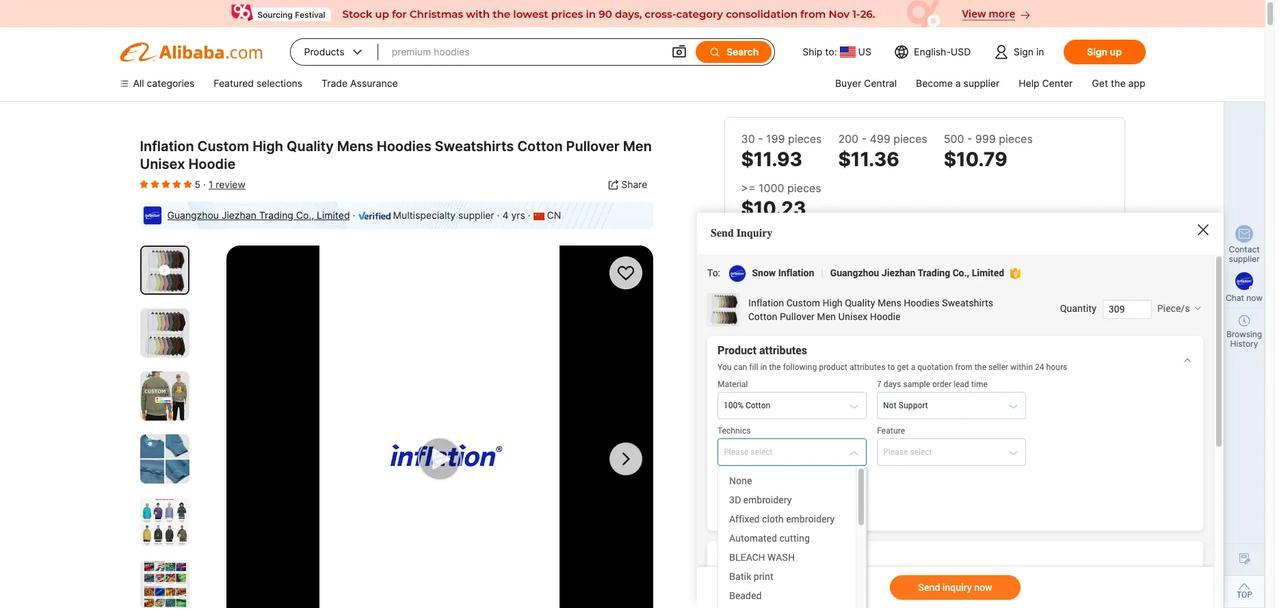 Task type: locate. For each thing, give the bounding box(es) containing it.
chat now button
[[930, 467, 1108, 500]]

xl right 3
[[934, 432, 946, 443]]

0 vertical spatial a
[[956, 77, 961, 89]]

methods up puff printing
[[780, 351, 821, 363]]

0 vertical spatial chat
[[1226, 293, 1244, 303]]

assurance
[[350, 77, 398, 89]]

pieces inside 30 - 199 pieces $11.93
[[788, 132, 822, 146]]

1 horizontal spatial contact supplier
[[1229, 244, 1260, 264]]

1 vertical spatial chat
[[994, 477, 1019, 491]]

1 horizontal spatial size
[[978, 270, 1000, 283]]

get
[[1092, 77, 1108, 89], [816, 512, 835, 525]]

0 vertical spatial chat now
[[1226, 293, 1263, 303]]

chat now inside button
[[994, 477, 1044, 491]]

200 - 499 pieces $11.36
[[838, 132, 928, 171]]

contact supplier inside button
[[786, 477, 874, 491]]

3 - from the left
[[967, 132, 972, 146]]

5 left 1
[[195, 179, 200, 190]]

0 horizontal spatial sign
[[1014, 46, 1034, 57]]

2 xl link
[[871, 425, 911, 451]]

- right 30
[[758, 132, 763, 146]]

- right 200
[[862, 132, 867, 146]]

a left new
[[824, 574, 830, 588]]

>=
[[741, 181, 756, 195]]

- right the 500
[[967, 132, 972, 146]]

men
[[623, 138, 652, 155]]

right image
[[615, 449, 636, 469]]

color inside variations total options: 17 color ; 5 printing methods ; 6 size .
[[829, 270, 857, 283]]

us left the $10
[[741, 574, 756, 588]]

1 horizontal spatial -
[[862, 132, 867, 146]]

1 vertical spatial get
[[816, 512, 835, 525]]

; right 17
[[857, 270, 860, 283]]

premium hoodies text field
[[392, 40, 658, 64]]

0 vertical spatial get
[[1092, 77, 1108, 89]]

pieces for $11.36
[[894, 132, 928, 146]]

3 xl
[[926, 432, 946, 443]]

contact
[[1229, 244, 1260, 255], [786, 477, 829, 491]]

get left samples
[[816, 512, 835, 525]]

center
[[1042, 77, 1073, 89]]

sign left in
[[1014, 46, 1034, 57]]

0 vertical spatial color
[[829, 270, 857, 283]]

membership
[[741, 555, 817, 569]]

xl for 3 xl
[[934, 432, 946, 443]]

chat now
[[1226, 293, 1263, 303], [994, 477, 1044, 491]]

get the app
[[1092, 77, 1146, 89]]

pieces inside '200 - 499 pieces $11.36'
[[894, 132, 928, 146]]

size right 6
[[978, 270, 1000, 283]]

0 vertical spatial size
[[978, 270, 1000, 283]]

us up buyer central
[[858, 46, 871, 57]]

puff
[[751, 376, 769, 387]]

-
[[758, 132, 763, 146], [862, 132, 867, 146], [967, 132, 972, 146]]

in
[[1036, 46, 1044, 57]]

1 sign from the left
[[1014, 46, 1034, 57]]

1 horizontal spatial 5
[[863, 270, 870, 283]]

1 horizontal spatial sign
[[1087, 46, 1108, 57]]

size up s
[[741, 407, 761, 419]]

1 vertical spatial contact supplier
[[786, 477, 874, 491]]

heat-
[[903, 376, 929, 387]]

cotton
[[517, 138, 563, 155]]

0 vertical spatial methods
[[916, 270, 962, 283]]

high
[[253, 138, 283, 155]]

guangzhou
[[167, 209, 219, 221]]

cn
[[547, 209, 561, 221]]

sign up
[[1087, 46, 1122, 57]]

contact supplier
[[1229, 244, 1260, 264], [786, 477, 874, 491]]

featured selections
[[214, 77, 302, 89]]

s link
[[741, 425, 767, 451]]

browsing
[[1227, 329, 1262, 339]]

0 horizontal spatial ;
[[857, 270, 860, 283]]

s
[[751, 432, 757, 443]]

- for $10.79
[[967, 132, 972, 146]]

2 xl
[[881, 432, 901, 443]]

1 horizontal spatial chat
[[1226, 293, 1244, 303]]

500 - 999 pieces $10.79
[[944, 132, 1033, 171]]

3 xl link
[[916, 425, 955, 451]]

1 vertical spatial a
[[824, 574, 830, 588]]

2 horizontal spatial xl
[[934, 432, 946, 443]]

embossed
[[831, 376, 879, 387]]

0 vertical spatial us
[[858, 46, 871, 57]]

pieces for $11.93
[[788, 132, 822, 146]]

become a supplier
[[916, 77, 1000, 89]]

0 horizontal spatial contact supplier
[[786, 477, 874, 491]]

first!
[[883, 512, 907, 525]]

1 vertical spatial now
[[1022, 477, 1044, 491]]

1 vertical spatial size
[[741, 407, 761, 419]]

sign
[[1014, 46, 1034, 57], [1087, 46, 1108, 57]]

printing
[[873, 270, 913, 283], [741, 351, 778, 363], [772, 376, 807, 387], [967, 376, 1002, 387]]

- inside 500 - 999 pieces $10.79
[[967, 132, 972, 146]]

1 vertical spatial color
[[741, 295, 766, 306]]

categories
[[147, 77, 195, 89]]

1 vertical spatial chat now
[[994, 477, 1044, 491]]

0 horizontal spatial -
[[758, 132, 763, 146]]

send inquiry
[[711, 227, 773, 239]]

2 horizontal spatial -
[[967, 132, 972, 146]]

1 vertical spatial us
[[741, 574, 756, 588]]

; left 6
[[962, 270, 965, 283]]

now inside button
[[1022, 477, 1044, 491]]

buyer central
[[835, 77, 897, 89]]

2 sign from the left
[[1087, 46, 1108, 57]]

1 horizontal spatial methods
[[916, 270, 962, 283]]

2 xl from the left
[[889, 432, 901, 443]]

printing inside heat-transfer printing link
[[967, 376, 1002, 387]]

favorite image
[[615, 263, 636, 283]]

now inside membership benefits us $10 off with a new supplier claim now
[[934, 574, 955, 588]]

200
[[838, 132, 859, 146]]

still deciding? get samples first!
[[741, 512, 910, 525]]

0 vertical spatial contact supplier
[[1229, 244, 1260, 264]]

samples
[[838, 512, 880, 525]]

1 horizontal spatial ;
[[962, 270, 965, 283]]


[[671, 44, 688, 60]]

color down total
[[741, 295, 766, 306]]

pieces right 199
[[788, 132, 822, 146]]

pieces right the 999
[[999, 132, 1033, 146]]

pieces inside 500 - 999 pieces $10.79
[[999, 132, 1033, 146]]

yrs
[[511, 209, 525, 221]]

the
[[1111, 77, 1126, 89]]

play fill image
[[159, 263, 170, 277]]

multispecialty supplier
[[393, 209, 494, 221]]

0 horizontal spatial us
[[741, 574, 756, 588]]

a
[[956, 77, 961, 89], [824, 574, 830, 588]]

chat inside button
[[994, 477, 1019, 491]]

printing inside the puff printing link
[[772, 376, 807, 387]]

1 vertical spatial contact
[[786, 477, 829, 491]]

methods left 6
[[916, 270, 962, 283]]

0 horizontal spatial size
[[741, 407, 761, 419]]

puff printing link
[[741, 369, 816, 395]]

0 horizontal spatial methods
[[780, 351, 821, 363]]

color right 17
[[829, 270, 857, 283]]

2 vertical spatial now
[[934, 574, 955, 588]]

variations total options: 17 color ; 5 printing methods ; 6 size .
[[741, 250, 1003, 283]]

us inside membership benefits us $10 off with a new supplier claim now
[[741, 574, 756, 588]]

xl right the l
[[845, 432, 856, 443]]

size
[[978, 270, 1000, 283], [741, 407, 761, 419]]

0 horizontal spatial now
[[934, 574, 955, 588]]

500
[[944, 132, 964, 146]]

up
[[1110, 46, 1122, 57]]

1 vertical spatial 5
[[863, 270, 870, 283]]

0 horizontal spatial xl
[[845, 432, 856, 443]]

favorites filling image
[[140, 179, 148, 190], [151, 179, 159, 190], [151, 179, 159, 190], [173, 179, 181, 190], [184, 179, 192, 190]]

2
[[881, 432, 887, 443]]

pieces right 1000
[[787, 181, 821, 195]]

+ 8
[[1070, 322, 1083, 333]]

a right become
[[956, 77, 961, 89]]

0 horizontal spatial contact
[[786, 477, 829, 491]]

sign left up
[[1087, 46, 1108, 57]]

5 right 17
[[863, 270, 870, 283]]

- inside '200 - 499 pieces $11.36'
[[862, 132, 867, 146]]

printing inside variations total options: 17 color ; 5 printing methods ; 6 size .
[[873, 270, 913, 283]]

buyer
[[835, 77, 861, 89]]

us
[[858, 46, 871, 57], [741, 574, 756, 588]]

2 horizontal spatial now
[[1247, 293, 1263, 303]]

0 horizontal spatial chat
[[994, 477, 1019, 491]]

get left the
[[1092, 77, 1108, 89]]

0 horizontal spatial color
[[741, 295, 766, 306]]

deciding?
[[763, 512, 813, 525]]

0 vertical spatial 5
[[195, 179, 200, 190]]

off
[[781, 574, 796, 588]]

1 horizontal spatial now
[[1022, 477, 1044, 491]]

0 horizontal spatial chat now
[[994, 477, 1044, 491]]

methods inside variations total options: 17 color ; 5 printing methods ; 6 size .
[[916, 270, 962, 283]]

favorites filling image
[[140, 179, 148, 190], [162, 179, 170, 190], [162, 179, 170, 190], [173, 179, 181, 190], [184, 179, 192, 190]]

chat
[[1226, 293, 1244, 303], [994, 477, 1019, 491]]

company logo image
[[143, 206, 162, 225]]

m
[[782, 432, 790, 443]]

1 - from the left
[[758, 132, 763, 146]]

0 horizontal spatial a
[[824, 574, 830, 588]]

to:
[[825, 46, 837, 57]]

1 horizontal spatial contact
[[1229, 244, 1260, 255]]

5
[[195, 179, 200, 190], [863, 270, 870, 283]]

$11.93
[[741, 148, 803, 171]]

1 horizontal spatial color
[[829, 270, 857, 283]]

pieces right the 499 at right
[[894, 132, 928, 146]]

hoodies
[[377, 138, 431, 155]]

xl right 2
[[889, 432, 901, 443]]

- inside 30 - 199 pieces $11.93
[[758, 132, 763, 146]]

1 horizontal spatial xl
[[889, 432, 901, 443]]

with
[[799, 574, 821, 588]]

english-
[[914, 46, 951, 57]]

1 horizontal spatial a
[[956, 77, 961, 89]]

1 vertical spatial methods
[[780, 351, 821, 363]]

;
[[857, 270, 860, 283], [962, 270, 965, 283]]

xl
[[845, 432, 856, 443], [889, 432, 901, 443], [934, 432, 946, 443]]

2 - from the left
[[862, 132, 867, 146]]

products 
[[304, 45, 364, 59]]

co.,
[[296, 209, 314, 221]]

3 xl from the left
[[934, 432, 946, 443]]



Task type: vqa. For each thing, say whether or not it's contained in the screenshot.


Task type: describe. For each thing, give the bounding box(es) containing it.
contact supplier button
[[741, 467, 919, 500]]

+
[[1070, 322, 1077, 333]]

guangzhou jiezhan trading co., limited link
[[167, 209, 350, 221]]

$11.36
[[838, 148, 899, 171]]

l
[[815, 432, 820, 443]]

ship
[[803, 46, 823, 57]]

1000
[[759, 181, 784, 195]]

sign for sign up
[[1087, 46, 1108, 57]]

$10.79
[[944, 148, 1007, 171]]

history
[[1230, 339, 1258, 349]]

become
[[916, 77, 953, 89]]

size inside variations total options: 17 color ; 5 printing methods ; 6 size .
[[978, 270, 1000, 283]]

membership benefits us $10 off with a new supplier claim now
[[741, 555, 955, 588]]

0 horizontal spatial 5
[[195, 179, 200, 190]]

trading
[[259, 209, 293, 221]]

all
[[133, 77, 144, 89]]

transfer
[[929, 376, 965, 387]]

1 ; from the left
[[857, 270, 860, 283]]

new
[[833, 574, 855, 588]]

heat-transfer printing
[[903, 376, 1002, 387]]

pieces for $10.79
[[999, 132, 1033, 146]]

8
[[1077, 322, 1083, 333]]

1
[[209, 179, 213, 190]]

4 yrs
[[502, 209, 525, 221]]

all categories
[[133, 77, 195, 89]]

a inside membership benefits us $10 off with a new supplier claim now
[[824, 574, 830, 588]]

0 vertical spatial contact
[[1229, 244, 1260, 255]]

30
[[741, 132, 755, 146]]

pullover
[[566, 138, 620, 155]]

sign in
[[1014, 46, 1044, 57]]

17
[[814, 270, 826, 283]]

limited
[[317, 209, 350, 221]]

guangzhou jiezhan trading co., limited
[[167, 209, 350, 221]]

- for $11.93
[[758, 132, 763, 146]]

1 xl from the left
[[845, 432, 856, 443]]

help
[[1019, 77, 1040, 89]]

$10
[[759, 574, 778, 588]]

quality
[[287, 138, 334, 155]]

custom
[[197, 138, 249, 155]]

selections
[[257, 77, 302, 89]]

featured
[[214, 77, 254, 89]]

199
[[766, 132, 785, 146]]

supplier inside membership benefits us $10 off with a new supplier claim now
[[858, 574, 899, 588]]

0 vertical spatial now
[[1247, 293, 1263, 303]]

review
[[216, 179, 246, 190]]

puff printing
[[751, 376, 807, 387]]

unisex
[[140, 156, 185, 172]]

m link
[[772, 425, 800, 451]]

 search
[[709, 46, 759, 58]]

help center
[[1019, 77, 1073, 89]]

benefits
[[820, 555, 870, 569]]

pieces inside >= 1000 pieces $10.23
[[787, 181, 821, 195]]

- for $11.36
[[862, 132, 867, 146]]

usd
[[951, 46, 971, 57]]

total
[[741, 270, 767, 283]]

browsing history
[[1227, 329, 1262, 349]]

trade assurance
[[322, 77, 398, 89]]

trade
[[322, 77, 348, 89]]

send
[[711, 227, 734, 239]]

claim
[[902, 574, 931, 588]]

inflation
[[140, 138, 194, 155]]

search
[[726, 46, 759, 57]]

3
[[926, 432, 932, 443]]

4
[[502, 209, 509, 221]]

supplier inside button
[[831, 477, 874, 491]]

2 ; from the left
[[962, 270, 965, 283]]

printing methods
[[741, 351, 821, 363]]

variations
[[741, 250, 801, 265]]

central
[[864, 77, 897, 89]]


[[709, 46, 721, 58]]

5 inside variations total options: 17 color ; 5 printing methods ; 6 size .
[[863, 270, 870, 283]]

sign for sign in
[[1014, 46, 1034, 57]]

.
[[1000, 270, 1003, 283]]

app
[[1129, 77, 1146, 89]]

embossed link
[[822, 369, 888, 395]]

0 horizontal spatial get
[[816, 512, 835, 525]]

jiezhan
[[222, 209, 257, 221]]

heat-transfer printing link
[[894, 369, 1012, 395]]

share
[[621, 179, 648, 190]]

1 horizontal spatial get
[[1092, 77, 1108, 89]]

1 horizontal spatial chat now
[[1226, 293, 1263, 303]]

ship to:
[[803, 46, 837, 57]]

contact inside contact supplier button
[[786, 477, 829, 491]]

1 review
[[209, 179, 246, 190]]

products
[[304, 46, 345, 57]]

options:
[[770, 270, 811, 283]]

999
[[975, 132, 996, 146]]

mens
[[337, 138, 373, 155]]

l link
[[805, 425, 830, 451]]

xl for 2 xl
[[889, 432, 901, 443]]

hoodie
[[188, 156, 236, 172]]

1 horizontal spatial us
[[858, 46, 871, 57]]

xl link
[[835, 425, 866, 451]]

>= 1000 pieces $10.23
[[741, 181, 821, 220]]



